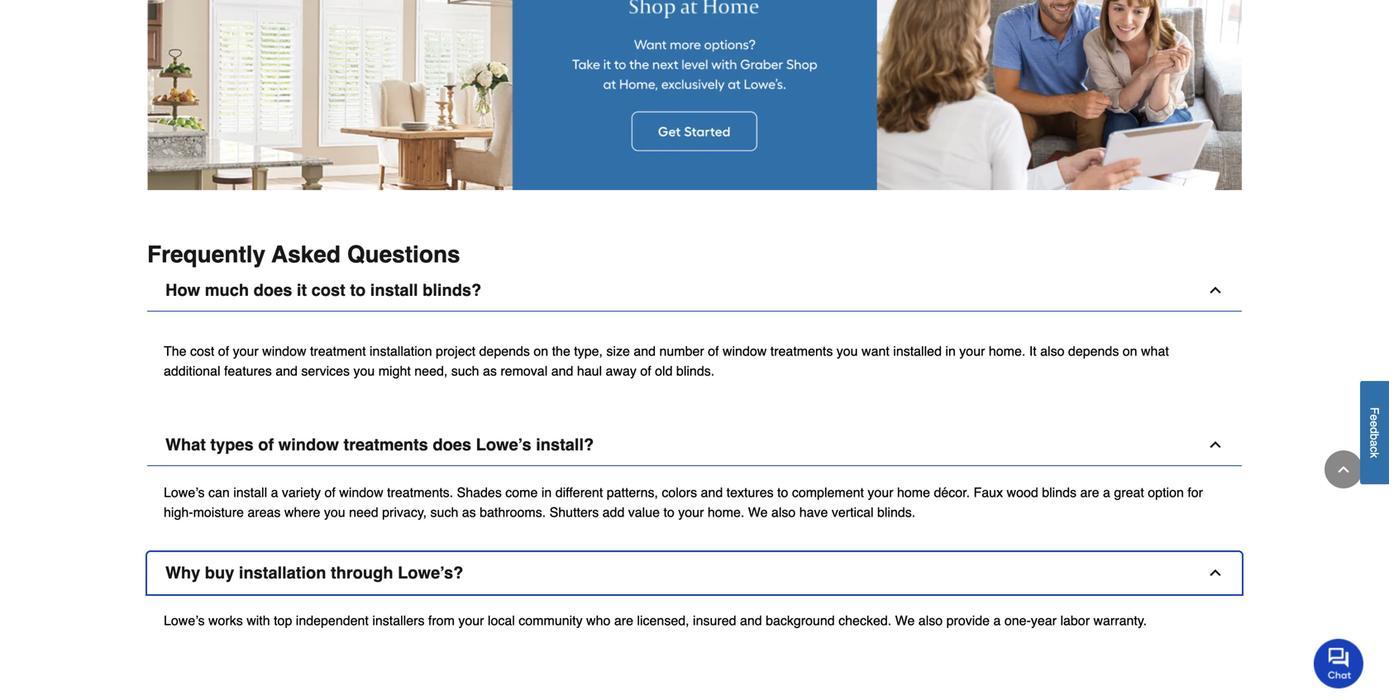 Task type: locate. For each thing, give the bounding box(es) containing it.
you left need
[[324, 505, 345, 520]]

patterns,
[[607, 485, 658, 501]]

window inside button
[[278, 436, 339, 455]]

as inside the cost of your window treatment installation project depends on the type, size and number of window treatments you want installed in your home. it also depends on what additional features and services you might need, such as removal and haul away of old blinds.
[[483, 364, 497, 379]]

0 horizontal spatial treatments
[[344, 436, 428, 455]]

0 vertical spatial install
[[370, 281, 418, 300]]

your right installed
[[960, 344, 985, 359]]

k
[[1368, 453, 1382, 459]]

e
[[1368, 415, 1382, 421], [1368, 421, 1382, 428]]

we down textures
[[748, 505, 768, 520]]

0 horizontal spatial to
[[350, 281, 366, 300]]

0 vertical spatial such
[[451, 364, 479, 379]]

treatments left want
[[771, 344, 833, 359]]

and right colors
[[701, 485, 723, 501]]

have
[[800, 505, 828, 520]]

why buy installation through lowe's? button
[[147, 553, 1242, 595]]

1 horizontal spatial install
[[370, 281, 418, 300]]

cost
[[312, 281, 346, 300], [190, 344, 215, 359]]

1 horizontal spatial installation
[[370, 344, 432, 359]]

1 horizontal spatial to
[[664, 505, 675, 520]]

does up shades
[[433, 436, 471, 455]]

f e e d b a c k
[[1368, 408, 1382, 459]]

0 horizontal spatial in
[[542, 485, 552, 501]]

frequently asked questions
[[147, 242, 460, 268]]

of inside lowe's can install a variety of window treatments. shades come in different patterns, colors and textures to complement your home décor. faux wood blinds are a great option for high-moisture areas where you need privacy, such as bathrooms. shutters add value to your home. we also have vertical blinds.
[[325, 485, 336, 501]]

0 vertical spatial to
[[350, 281, 366, 300]]

0 horizontal spatial installation
[[239, 564, 326, 583]]

such inside lowe's can install a variety of window treatments. shades come in different patterns, colors and textures to complement your home décor. faux wood blinds are a great option for high-moisture areas where you need privacy, such as bathrooms. shutters add value to your home. we also have vertical blinds.
[[431, 505, 459, 520]]

0 horizontal spatial on
[[534, 344, 549, 359]]

chat invite button image
[[1314, 639, 1365, 689]]

0 vertical spatial lowe's
[[476, 436, 532, 455]]

1 depends from the left
[[479, 344, 530, 359]]

as for blinds?
[[483, 364, 497, 379]]

home. inside lowe's can install a variety of window treatments. shades come in different patterns, colors and textures to complement your home décor. faux wood blinds are a great option for high-moisture areas where you need privacy, such as bathrooms. shutters add value to your home. we also have vertical blinds.
[[708, 505, 745, 520]]

we
[[748, 505, 768, 520], [895, 613, 915, 629]]

1 horizontal spatial depends
[[1069, 344, 1119, 359]]

0 vertical spatial home.
[[989, 344, 1026, 359]]

and
[[634, 344, 656, 359], [276, 364, 298, 379], [551, 364, 574, 379], [701, 485, 723, 501], [740, 613, 762, 629]]

cost inside the cost of your window treatment installation project depends on the type, size and number of window treatments you want installed in your home. it also depends on what additional features and services you might need, such as removal and haul away of old blinds.
[[190, 344, 215, 359]]

e up b
[[1368, 421, 1382, 428]]

where
[[284, 505, 320, 520]]

of up features
[[218, 344, 229, 359]]

blinds.
[[677, 364, 715, 379], [878, 505, 916, 520]]

1 vertical spatial home.
[[708, 505, 745, 520]]

home. left it
[[989, 344, 1026, 359]]

in inside lowe's can install a variety of window treatments. shades come in different patterns, colors and textures to complement your home décor. faux wood blinds are a great option for high-moisture areas where you need privacy, such as bathrooms. shutters add value to your home. we also have vertical blinds.
[[542, 485, 552, 501]]

shutters
[[550, 505, 599, 520]]

install up the areas at the left bottom
[[233, 485, 267, 501]]

of
[[218, 344, 229, 359], [708, 344, 719, 359], [640, 364, 652, 379], [258, 436, 274, 455], [325, 485, 336, 501]]

0 horizontal spatial are
[[614, 613, 634, 629]]

1 vertical spatial also
[[772, 505, 796, 520]]

1 horizontal spatial on
[[1123, 344, 1138, 359]]

also left have
[[772, 505, 796, 520]]

home. down textures
[[708, 505, 745, 520]]

1 vertical spatial you
[[354, 364, 375, 379]]

insured
[[693, 613, 737, 629]]

0 vertical spatial treatments
[[771, 344, 833, 359]]

1 horizontal spatial in
[[946, 344, 956, 359]]

0 vertical spatial we
[[748, 505, 768, 520]]

blinds. inside lowe's can install a variety of window treatments. shades come in different patterns, colors and textures to complement your home décor. faux wood blinds are a great option for high-moisture areas where you need privacy, such as bathrooms. shutters add value to your home. we also have vertical blinds.
[[878, 505, 916, 520]]

1 horizontal spatial blinds.
[[878, 505, 916, 520]]

also inside lowe's can install a variety of window treatments. shades come in different patterns, colors and textures to complement your home décor. faux wood blinds are a great option for high-moisture areas where you need privacy, such as bathrooms. shutters add value to your home. we also have vertical blinds.
[[772, 505, 796, 520]]

as down shades
[[462, 505, 476, 520]]

local
[[488, 613, 515, 629]]

chevron up image inside what types of window treatments does lowe's install? button
[[1208, 437, 1224, 453]]

as
[[483, 364, 497, 379], [462, 505, 476, 520]]

a left great
[[1103, 485, 1111, 501]]

cost right it
[[312, 281, 346, 300]]

window up variety
[[278, 436, 339, 455]]

1 horizontal spatial you
[[354, 364, 375, 379]]

a up k
[[1368, 441, 1382, 447]]

e up d
[[1368, 415, 1382, 421]]

such down the treatments.
[[431, 505, 459, 520]]

1 horizontal spatial cost
[[312, 281, 346, 300]]

colors
[[662, 485, 697, 501]]

depends up removal
[[479, 344, 530, 359]]

installation inside the cost of your window treatment installation project depends on the type, size and number of window treatments you want installed in your home. it also depends on what additional features and services you might need, such as removal and haul away of old blinds.
[[370, 344, 432, 359]]

1 vertical spatial treatments
[[344, 436, 428, 455]]

to inside button
[[350, 281, 366, 300]]

lowe's left works
[[164, 613, 205, 629]]

buy
[[205, 564, 234, 583]]

window up need
[[339, 485, 383, 501]]

what
[[165, 436, 206, 455]]

0 horizontal spatial as
[[462, 505, 476, 520]]

install
[[370, 281, 418, 300], [233, 485, 267, 501]]

d
[[1368, 428, 1382, 434]]

0 vertical spatial does
[[254, 281, 292, 300]]

1 vertical spatial in
[[542, 485, 552, 501]]

chevron up image inside how much does it cost to install blinds? button
[[1208, 282, 1224, 299]]

the
[[552, 344, 571, 359]]

depends right it
[[1069, 344, 1119, 359]]

in right installed
[[946, 344, 956, 359]]

also right it
[[1041, 344, 1065, 359]]

to down colors
[[664, 505, 675, 520]]

questions
[[347, 242, 460, 268]]

on left what
[[1123, 344, 1138, 359]]

haul
[[577, 364, 602, 379]]

need
[[349, 505, 379, 520]]

the cost of your window treatment installation project depends on the type, size and number of window treatments you want installed in your home. it also depends on what additional features and services you might need, such as removal and haul away of old blinds.
[[164, 344, 1169, 379]]

0 horizontal spatial depends
[[479, 344, 530, 359]]

such for lowe's
[[431, 505, 459, 520]]

1 vertical spatial we
[[895, 613, 915, 629]]

of right variety
[[325, 485, 336, 501]]

1 vertical spatial are
[[614, 613, 634, 629]]

additional
[[164, 364, 220, 379]]

1 vertical spatial installation
[[239, 564, 326, 583]]

high-
[[164, 505, 193, 520]]

chevron up image for why buy installation through lowe's?
[[1208, 565, 1224, 582]]

installation up top
[[239, 564, 326, 583]]

of right types
[[258, 436, 274, 455]]

0 vertical spatial are
[[1081, 485, 1100, 501]]

such down project
[[451, 364, 479, 379]]

to
[[350, 281, 366, 300], [778, 485, 789, 501], [664, 505, 675, 520]]

to right it
[[350, 281, 366, 300]]

2 vertical spatial also
[[919, 613, 943, 629]]

lowe's up high-
[[164, 485, 205, 501]]

0 vertical spatial cost
[[312, 281, 346, 300]]

home. inside the cost of your window treatment installation project depends on the type, size and number of window treatments you want installed in your home. it also depends on what additional features and services you might need, such as removal and haul away of old blinds.
[[989, 344, 1026, 359]]

install inside how much does it cost to install blinds? button
[[370, 281, 418, 300]]

0 horizontal spatial cost
[[190, 344, 215, 359]]

0 vertical spatial in
[[946, 344, 956, 359]]

0 horizontal spatial install
[[233, 485, 267, 501]]

1 horizontal spatial are
[[1081, 485, 1100, 501]]

window inside lowe's can install a variety of window treatments. shades come in different patterns, colors and textures to complement your home décor. faux wood blinds are a great option for high-moisture areas where you need privacy, such as bathrooms. shutters add value to your home. we also have vertical blinds.
[[339, 485, 383, 501]]

treatments.
[[387, 485, 453, 501]]

1 vertical spatial blinds.
[[878, 505, 916, 520]]

0 horizontal spatial we
[[748, 505, 768, 520]]

on left the the
[[534, 344, 549, 359]]

0 vertical spatial installation
[[370, 344, 432, 359]]

are right blinds
[[1081, 485, 1100, 501]]

variety
[[282, 485, 321, 501]]

0 horizontal spatial also
[[772, 505, 796, 520]]

2 vertical spatial you
[[324, 505, 345, 520]]

1 vertical spatial such
[[431, 505, 459, 520]]

2 horizontal spatial you
[[837, 344, 858, 359]]

you inside lowe's can install a variety of window treatments. shades come in different patterns, colors and textures to complement your home décor. faux wood blinds are a great option for high-moisture areas where you need privacy, such as bathrooms. shutters add value to your home. we also have vertical blinds.
[[324, 505, 345, 520]]

0 horizontal spatial home.
[[708, 505, 745, 520]]

value
[[628, 505, 660, 520]]

chevron up image for what types of window treatments does lowe's install?
[[1208, 437, 1224, 453]]

as inside lowe's can install a variety of window treatments. shades come in different patterns, colors and textures to complement your home décor. faux wood blinds are a great option for high-moisture areas where you need privacy, such as bathrooms. shutters add value to your home. we also have vertical blinds.
[[462, 505, 476, 520]]

home.
[[989, 344, 1026, 359], [708, 505, 745, 520]]

1 horizontal spatial we
[[895, 613, 915, 629]]

as left removal
[[483, 364, 497, 379]]

1 vertical spatial lowe's
[[164, 485, 205, 501]]

scroll to top element
[[1325, 451, 1363, 489]]

f e e d b a c k button
[[1361, 381, 1390, 485]]

such inside the cost of your window treatment installation project depends on the type, size and number of window treatments you want installed in your home. it also depends on what additional features and services you might need, such as removal and haul away of old blinds.
[[451, 364, 479, 379]]

licensed,
[[637, 613, 689, 629]]

for
[[1188, 485, 1203, 501]]

installation up the might
[[370, 344, 432, 359]]

install down questions
[[370, 281, 418, 300]]

1 horizontal spatial as
[[483, 364, 497, 379]]

1 vertical spatial install
[[233, 485, 267, 501]]

0 horizontal spatial you
[[324, 505, 345, 520]]

and inside lowe's can install a variety of window treatments. shades come in different patterns, colors and textures to complement your home décor. faux wood blinds are a great option for high-moisture areas where you need privacy, such as bathrooms. shutters add value to your home. we also have vertical blinds.
[[701, 485, 723, 501]]

2 horizontal spatial also
[[1041, 344, 1065, 359]]

1 horizontal spatial home.
[[989, 344, 1026, 359]]

you left want
[[837, 344, 858, 359]]

your right "from" in the bottom of the page
[[459, 613, 484, 629]]

0 vertical spatial blinds.
[[677, 364, 715, 379]]

a up the areas at the left bottom
[[271, 485, 278, 501]]

0 horizontal spatial blinds.
[[677, 364, 715, 379]]

blinds. inside the cost of your window treatment installation project depends on the type, size and number of window treatments you want installed in your home. it also depends on what additional features and services you might need, such as removal and haul away of old blinds.
[[677, 364, 715, 379]]

treatments up the treatments.
[[344, 436, 428, 455]]

1 horizontal spatial treatments
[[771, 344, 833, 359]]

faux
[[974, 485, 1003, 501]]

are right the who
[[614, 613, 634, 629]]

on
[[534, 344, 549, 359], [1123, 344, 1138, 359]]

blinds. down home at the right bottom of page
[[878, 505, 916, 520]]

a
[[1368, 441, 1382, 447], [271, 485, 278, 501], [1103, 485, 1111, 501], [994, 613, 1001, 629]]

in
[[946, 344, 956, 359], [542, 485, 552, 501]]

installation
[[370, 344, 432, 359], [239, 564, 326, 583]]

0 vertical spatial as
[[483, 364, 497, 379]]

cost up additional
[[190, 344, 215, 359]]

in right come
[[542, 485, 552, 501]]

chevron up image inside why buy installation through lowe's? button
[[1208, 565, 1224, 582]]

warranty.
[[1094, 613, 1147, 629]]

year
[[1031, 613, 1057, 629]]

lowe's inside lowe's can install a variety of window treatments. shades come in different patterns, colors and textures to complement your home décor. faux wood blinds are a great option for high-moisture areas where you need privacy, such as bathrooms. shutters add value to your home. we also have vertical blinds.
[[164, 485, 205, 501]]

chevron up image for how much does it cost to install blinds?
[[1208, 282, 1224, 299]]

also left provide
[[919, 613, 943, 629]]

also
[[1041, 344, 1065, 359], [772, 505, 796, 520], [919, 613, 943, 629]]

are
[[1081, 485, 1100, 501], [614, 613, 634, 629]]

1 vertical spatial to
[[778, 485, 789, 501]]

blinds. down number
[[677, 364, 715, 379]]

0 vertical spatial you
[[837, 344, 858, 359]]

chevron up image
[[1208, 282, 1224, 299], [1208, 437, 1224, 453], [1336, 462, 1352, 478], [1208, 565, 1224, 582]]

add
[[603, 505, 625, 520]]

1 vertical spatial as
[[462, 505, 476, 520]]

lowe's
[[476, 436, 532, 455], [164, 485, 205, 501], [164, 613, 205, 629]]

1 horizontal spatial does
[[433, 436, 471, 455]]

1 vertical spatial cost
[[190, 344, 215, 359]]

provide
[[947, 613, 990, 629]]

2 vertical spatial lowe's
[[164, 613, 205, 629]]

of left old
[[640, 364, 652, 379]]

your
[[233, 344, 259, 359], [960, 344, 985, 359], [868, 485, 894, 501], [678, 505, 704, 520], [459, 613, 484, 629]]

does left it
[[254, 281, 292, 300]]

much
[[205, 281, 249, 300]]

treatments inside the cost of your window treatment installation project depends on the type, size and number of window treatments you want installed in your home. it also depends on what additional features and services you might need, such as removal and haul away of old blinds.
[[771, 344, 833, 359]]

we inside lowe's can install a variety of window treatments. shades come in different patterns, colors and textures to complement your home décor. faux wood blinds are a great option for high-moisture areas where you need privacy, such as bathrooms. shutters add value to your home. we also have vertical blinds.
[[748, 505, 768, 520]]

you for install?
[[324, 505, 345, 520]]

moisture
[[193, 505, 244, 520]]

want more options? take it to the next level with graber shop at home, exclusively at lowe's. image
[[147, 0, 1242, 190]]

why buy installation through lowe's?
[[165, 564, 464, 583]]

0 vertical spatial also
[[1041, 344, 1065, 359]]

of inside button
[[258, 436, 274, 455]]

you left the might
[[354, 364, 375, 379]]

lowe's up come
[[476, 436, 532, 455]]

to right textures
[[778, 485, 789, 501]]

how much does it cost to install blinds? button
[[147, 270, 1242, 312]]

we right checked. on the bottom of the page
[[895, 613, 915, 629]]



Task type: describe. For each thing, give the bounding box(es) containing it.
c
[[1368, 447, 1382, 453]]

and right features
[[276, 364, 298, 379]]

might
[[379, 364, 411, 379]]

installers
[[372, 613, 425, 629]]

lowe's can install a variety of window treatments. shades come in different patterns, colors and textures to complement your home décor. faux wood blinds are a great option for high-moisture areas where you need privacy, such as bathrooms. shutters add value to your home. we also have vertical blinds.
[[164, 485, 1203, 520]]

in inside the cost of your window treatment installation project depends on the type, size and number of window treatments you want installed in your home. it also depends on what additional features and services you might need, such as removal and haul away of old blinds.
[[946, 344, 956, 359]]

install?
[[536, 436, 594, 455]]

types
[[210, 436, 254, 455]]

you for blinds?
[[354, 364, 375, 379]]

a inside f e e d b a c k 'button'
[[1368, 441, 1382, 447]]

lowe's works with top independent installers from your local community who are licensed, insured and background checked. we also provide a one-year labor warranty.
[[164, 613, 1147, 629]]

installation inside why buy installation through lowe's? button
[[239, 564, 326, 583]]

1 horizontal spatial also
[[919, 613, 943, 629]]

services
[[301, 364, 350, 379]]

textures
[[727, 485, 774, 501]]

asked
[[272, 242, 341, 268]]

community
[[519, 613, 583, 629]]

who
[[586, 613, 611, 629]]

the
[[164, 344, 187, 359]]

blinds
[[1042, 485, 1077, 501]]

2 vertical spatial to
[[664, 505, 675, 520]]

complement
[[792, 485, 864, 501]]

shades
[[457, 485, 502, 501]]

frequently
[[147, 242, 266, 268]]

your down colors
[[678, 505, 704, 520]]

project
[[436, 344, 476, 359]]

2 e from the top
[[1368, 421, 1382, 428]]

treatment
[[310, 344, 366, 359]]

treatments inside button
[[344, 436, 428, 455]]

such for install
[[451, 364, 479, 379]]

areas
[[248, 505, 281, 520]]

installed
[[894, 344, 942, 359]]

cost inside button
[[312, 281, 346, 300]]

blinds?
[[423, 281, 482, 300]]

lowe's inside button
[[476, 436, 532, 455]]

also inside the cost of your window treatment installation project depends on the type, size and number of window treatments you want installed in your home. it also depends on what additional features and services you might need, such as removal and haul away of old blinds.
[[1041, 344, 1065, 359]]

your up features
[[233, 344, 259, 359]]

background
[[766, 613, 835, 629]]

of right number
[[708, 344, 719, 359]]

top
[[274, 613, 292, 629]]

1 vertical spatial does
[[433, 436, 471, 455]]

f
[[1368, 408, 1382, 415]]

works
[[208, 613, 243, 629]]

1 on from the left
[[534, 344, 549, 359]]

bathrooms.
[[480, 505, 546, 520]]

1 e from the top
[[1368, 415, 1382, 421]]

with
[[247, 613, 270, 629]]

b
[[1368, 434, 1382, 441]]

how
[[165, 281, 200, 300]]

labor
[[1061, 613, 1090, 629]]

chevron up image inside scroll to top element
[[1336, 462, 1352, 478]]

2 on from the left
[[1123, 344, 1138, 359]]

and down the the
[[551, 364, 574, 379]]

one-
[[1005, 613, 1031, 629]]

lowe's for what types of window treatments does lowe's install?
[[164, 485, 205, 501]]

as for install?
[[462, 505, 476, 520]]

independent
[[296, 613, 369, 629]]

install inside lowe's can install a variety of window treatments. shades come in different patterns, colors and textures to complement your home décor. faux wood blinds are a great option for high-moisture areas where you need privacy, such as bathrooms. shutters add value to your home. we also have vertical blinds.
[[233, 485, 267, 501]]

number
[[660, 344, 704, 359]]

how much does it cost to install blinds?
[[165, 281, 482, 300]]

features
[[224, 364, 272, 379]]

why
[[165, 564, 200, 583]]

décor.
[[934, 485, 970, 501]]

different
[[556, 485, 603, 501]]

lowe's?
[[398, 564, 464, 583]]

window right number
[[723, 344, 767, 359]]

what
[[1141, 344, 1169, 359]]

wood
[[1007, 485, 1039, 501]]

2 horizontal spatial to
[[778, 485, 789, 501]]

0 horizontal spatial does
[[254, 281, 292, 300]]

privacy,
[[382, 505, 427, 520]]

2 depends from the left
[[1069, 344, 1119, 359]]

come
[[506, 485, 538, 501]]

size
[[607, 344, 630, 359]]

away
[[606, 364, 637, 379]]

type,
[[574, 344, 603, 359]]

and right insured
[[740, 613, 762, 629]]

what types of window treatments does lowe's install? button
[[147, 424, 1242, 467]]

window up features
[[262, 344, 306, 359]]

lowe's for why buy installation through lowe's?
[[164, 613, 205, 629]]

great
[[1114, 485, 1145, 501]]

from
[[428, 613, 455, 629]]

option
[[1148, 485, 1184, 501]]

a left one-
[[994, 613, 1001, 629]]

can
[[208, 485, 230, 501]]

through
[[331, 564, 393, 583]]

it
[[297, 281, 307, 300]]

old
[[655, 364, 673, 379]]

your left home at the right bottom of page
[[868, 485, 894, 501]]

checked.
[[839, 613, 892, 629]]

want
[[862, 344, 890, 359]]

it
[[1030, 344, 1037, 359]]

what types of window treatments does lowe's install?
[[165, 436, 594, 455]]

vertical
[[832, 505, 874, 520]]

need,
[[415, 364, 448, 379]]

removal
[[501, 364, 548, 379]]

and right size
[[634, 344, 656, 359]]

are inside lowe's can install a variety of window treatments. shades come in different patterns, colors and textures to complement your home décor. faux wood blinds are a great option for high-moisture areas where you need privacy, such as bathrooms. shutters add value to your home. we also have vertical blinds.
[[1081, 485, 1100, 501]]

home
[[897, 485, 931, 501]]



Task type: vqa. For each thing, say whether or not it's contained in the screenshot.
'k' on the right bottom
yes



